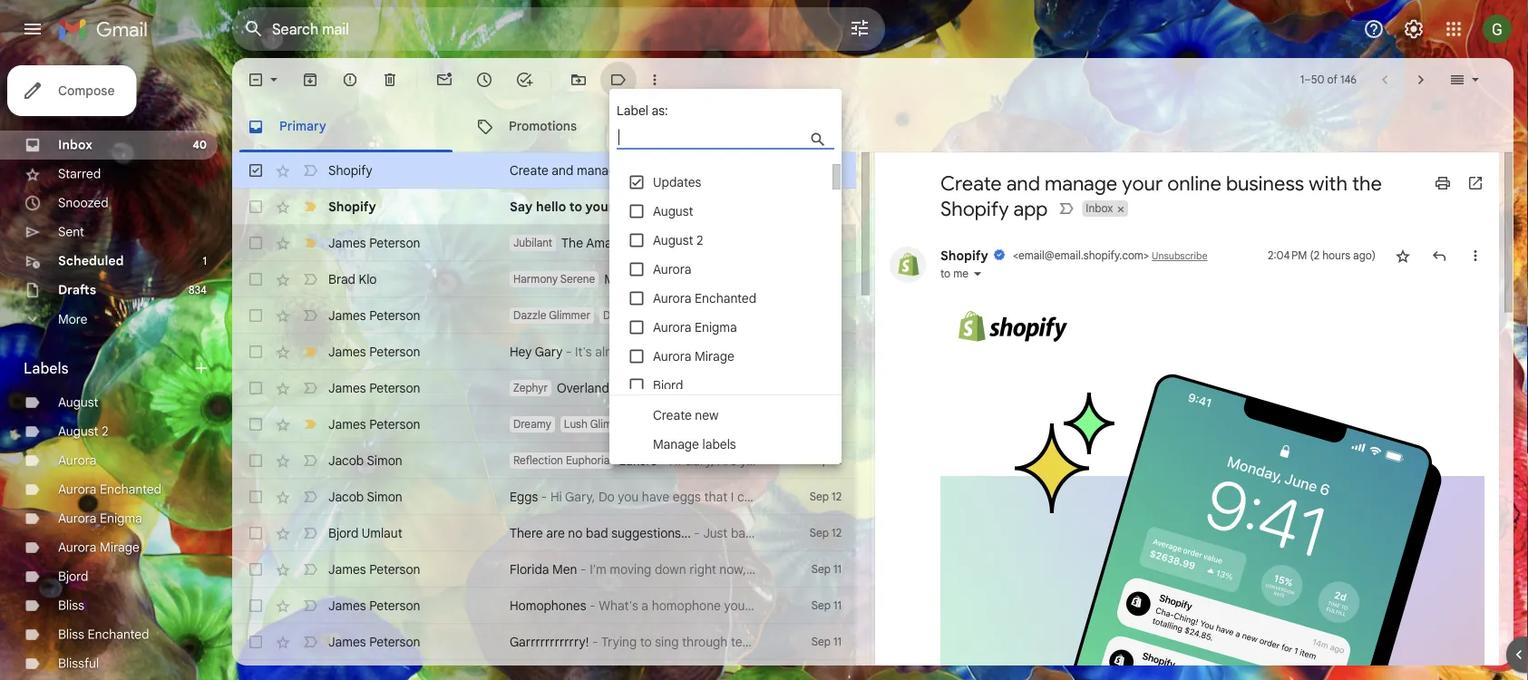 Task type: locate. For each thing, give the bounding box(es) containing it.
0 horizontal spatial august 2
[[58, 424, 108, 440]]

1 horizontal spatial aurora mirage
[[653, 348, 735, 364]]

aurora enchanted up aurora enigma link on the bottom left of page
[[58, 482, 162, 498]]

eggs - hi gary, do you have eggs that i can borrow?
[[510, 489, 810, 505]]

scheduled
[[58, 253, 124, 269]]

create up 'say'
[[510, 162, 549, 178]]

2 vertical spatial bjord
[[58, 569, 88, 585]]

0 vertical spatial to
[[570, 199, 582, 215]]

8 peterson from the top
[[370, 634, 421, 650]]

bliss
[[58, 598, 84, 614], [58, 627, 84, 643]]

hi down manage
[[670, 453, 681, 469]]

sep 12
[[810, 454, 842, 468], [810, 490, 842, 504], [810, 527, 842, 540]]

2 horizontal spatial your
[[1123, 171, 1163, 196]]

13 row from the top
[[232, 661, 856, 680]]

amazing
[[586, 235, 636, 251]]

james peterson
[[328, 235, 421, 251], [328, 308, 421, 323], [328, 344, 421, 360], [328, 380, 421, 396], [328, 416, 421, 432], [328, 562, 421, 577], [328, 598, 421, 614], [328, 634, 421, 650]]

5 row from the top
[[232, 334, 856, 370]]

james for third row from the top
[[328, 235, 366, 251]]

inbox inside the labels navigation
[[58, 137, 93, 153]]

0 vertical spatial dreamy
[[651, 309, 689, 323]]

6 13 from the top
[[832, 418, 842, 431]]

gary,
[[684, 453, 715, 469], [565, 489, 596, 505]]

1 vertical spatial enigma
[[100, 511, 142, 527]]

lakers
[[619, 453, 657, 469], [775, 453, 813, 469]]

jacob simon
[[328, 453, 403, 469], [328, 489, 403, 505]]

1 vertical spatial 2:04 pm
[[1268, 249, 1308, 263]]

bjord for bjord umlaut
[[328, 525, 359, 541]]

aurora enchanted link
[[58, 482, 162, 498]]

online down as:
[[655, 162, 690, 178]]

4 james peterson from the top
[[328, 380, 421, 396]]

0 horizontal spatial get
[[681, 344, 700, 360]]

inbox
[[58, 137, 93, 153], [1086, 202, 1113, 215]]

- left just
[[694, 525, 700, 541]]

2 sep 11 from the top
[[812, 599, 842, 613]]

the right in
[[812, 562, 831, 577]]

1 vertical spatial simon
[[367, 489, 403, 505]]

1 vertical spatial james peterson row
[[232, 406, 856, 443]]

create
[[510, 162, 549, 178], [941, 171, 1002, 196], [653, 407, 692, 423]]

1 bliss from the top
[[58, 598, 84, 614]]

2 vertical spatial enchanted
[[88, 627, 149, 643]]

row down homophones
[[232, 624, 856, 661]]

inbox right not important "switch"
[[1086, 202, 1113, 215]]

3 sep 13 from the top
[[810, 309, 842, 323]]

6 sep 13 from the top
[[810, 418, 842, 431]]

4 james from the top
[[328, 380, 366, 396]]

3 12 from the top
[[832, 527, 842, 540]]

couple
[[689, 380, 728, 396]]

1 vertical spatial dreamy
[[514, 418, 551, 431]]

2 vertical spatial sep 11
[[812, 636, 842, 649]]

sep 12 for eggs - hi gary, do you have eggs that i can borrow?
[[810, 490, 842, 504]]

7 james peterson from the top
[[328, 598, 421, 614]]

0 vertical spatial simon
[[367, 453, 403, 469]]

2 vertical spatial to
[[666, 344, 678, 360]]

1 vertical spatial aurora enchanted
[[58, 482, 162, 498]]

1 11 from the top
[[834, 563, 842, 577]]

0 horizontal spatial business
[[693, 162, 744, 178]]

0 horizontal spatial with
[[747, 162, 771, 178]]

sep 11 down from
[[812, 636, 842, 649]]

Label-as menu open text field
[[617, 127, 869, 150]]

and
[[552, 162, 574, 178], [1007, 171, 1041, 196]]

0 vertical spatial jacob simon
[[328, 453, 403, 469]]

mirage inside the labels navigation
[[100, 540, 140, 556]]

2 peterson from the top
[[370, 308, 421, 323]]

1 simon from the top
[[367, 453, 403, 469]]

james peterson row up the reflection
[[232, 406, 856, 443]]

bjord right this at the bottom left of the page
[[653, 377, 684, 393]]

move to image
[[570, 71, 588, 89]]

0 horizontal spatial dreamy
[[514, 418, 551, 431]]

off
[[713, 271, 729, 287]]

1 vertical spatial inbox
[[1086, 202, 1113, 215]]

bliss for bliss enchanted
[[58, 627, 84, 643]]

0 vertical spatial mirage
[[695, 348, 735, 364]]

create and manage your online business with the shopify app down label-as menu open text field
[[510, 162, 866, 178]]

1 horizontal spatial create and manage your online business with the shopify app
[[941, 171, 1383, 221]]

3 row from the top
[[232, 225, 856, 261]]

1 vertical spatial enchanted
[[100, 482, 162, 498]]

1 horizontal spatial the
[[812, 562, 831, 577]]

the up "ago)"
[[1353, 171, 1383, 196]]

0 vertical spatial gary,
[[684, 453, 715, 469]]

1 peterson from the top
[[370, 235, 421, 251]]

4 peterson from the top
[[370, 380, 421, 396]]

7 peterson from the top
[[370, 598, 421, 614]]

inbox for inbox link
[[58, 137, 93, 153]]

5 james from the top
[[328, 416, 366, 432]]

promotions
[[509, 118, 577, 134]]

aurora
[[653, 261, 692, 277], [653, 290, 692, 306], [653, 319, 692, 335], [653, 348, 692, 364], [58, 453, 97, 469], [58, 482, 97, 498], [58, 511, 97, 527], [58, 540, 97, 556]]

1 horizontal spatial aurora enigma
[[653, 319, 737, 335]]

you right do
[[618, 489, 639, 505]]

12 row from the top
[[232, 624, 856, 661]]

2 11 from the top
[[834, 599, 842, 613]]

mirage inside 'create and manage your online business with the shopify app' main content
[[699, 418, 733, 431]]

aurora mirage down aurora enigma link on the bottom left of page
[[58, 540, 140, 556]]

serene
[[561, 273, 595, 286]]

august down updates
[[653, 203, 694, 219]]

1 vertical spatial to
[[941, 267, 951, 281]]

0 vertical spatial aurora enigma
[[653, 319, 737, 335]]

glimmer right lush
[[590, 418, 632, 431]]

1 vertical spatial mirage
[[699, 418, 733, 431]]

james peterson for second james peterson row from the top of the 'create and manage your online business with the shopify app' main content
[[328, 416, 421, 432]]

right
[[690, 562, 716, 577]]

3 james peterson from the top
[[328, 344, 421, 360]]

2 james peterson row from the top
[[232, 406, 856, 443]]

james peterson for 2nd row from the bottom
[[328, 634, 421, 650]]

1 12 from the top
[[832, 454, 842, 468]]

bjord umlaut
[[328, 525, 403, 541]]

reflection euphoria lakers - hi gary, are you a lakers fan?
[[514, 453, 841, 469]]

row up the "eggs"
[[232, 443, 856, 479]]

overlando
[[557, 380, 617, 396]]

tab list containing primary
[[232, 102, 1514, 152]]

1 vertical spatial august 2
[[58, 424, 108, 440]]

11 right in
[[834, 563, 842, 577]]

hi right the "eggs"
[[551, 489, 562, 505]]

0 horizontal spatial a
[[642, 598, 649, 614]]

there
[[510, 525, 543, 541]]

2:04 pm up 1:39 pm
[[803, 164, 842, 177]]

enigma
[[695, 319, 737, 335], [100, 511, 142, 527]]

>
[[1144, 249, 1150, 263]]

glimmer down serene at the top
[[549, 309, 591, 323]]

- left what's
[[590, 598, 596, 614]]

aurora enchanted inside the labels navigation
[[58, 482, 162, 498]]

8 james peterson from the top
[[328, 634, 421, 650]]

sep 13 for dreamy
[[810, 418, 842, 431]]

enchanted up blissful
[[88, 627, 149, 643]]

0 horizontal spatial bad
[[586, 525, 608, 541]]

0 horizontal spatial aurora mirage
[[58, 540, 140, 556]]

gary, down manage labels
[[684, 453, 715, 469]]

shopify logo image
[[950, 299, 1077, 354]]

0 horizontal spatial your
[[586, 199, 614, 215]]

0 vertical spatial sep 11
[[812, 563, 842, 577]]

enigma down aurora enchanted link
[[100, 511, 142, 527]]

2 12 from the top
[[832, 490, 842, 504]]

ideas
[[757, 525, 787, 541]]

it's
[[575, 344, 592, 360]]

there are no bad suggestions... - just bad ideas
[[510, 525, 787, 541]]

1 vertical spatial jacob
[[328, 489, 364, 505]]

row up dazzle glimmer
[[232, 261, 856, 298]]

dreamy
[[651, 309, 689, 323], [514, 418, 551, 431]]

a right what's
[[642, 598, 649, 614]]

august link
[[58, 395, 98, 411]]

tab list
[[232, 102, 1514, 152]]

6 james from the top
[[328, 562, 366, 577]]

james peterson for ninth row from the bottom
[[328, 344, 421, 360]]

3 peterson from the top
[[370, 344, 421, 360]]

2 left escape
[[697, 232, 704, 248]]

bjord left umlaut
[[328, 525, 359, 541]]

1 sep 13 from the top
[[810, 236, 842, 250]]

aurora mirage inside the labels navigation
[[58, 540, 140, 556]]

business inside create and manage your online business with the shopify app
[[1227, 171, 1305, 196]]

1 vertical spatial a
[[642, 598, 649, 614]]

enigma inside the labels navigation
[[100, 511, 142, 527]]

2 bliss from the top
[[58, 627, 84, 643]]

2:04 pm inside "cell"
[[1268, 249, 1308, 263]]

6 peterson from the top
[[370, 562, 421, 577]]

12 up newspaper! on the bottom
[[832, 527, 842, 540]]

2:04 pm for 2:04 pm
[[803, 164, 842, 177]]

3 sep 12 from the top
[[810, 527, 842, 540]]

suggestions...
[[612, 525, 691, 541]]

promotions tab
[[462, 102, 690, 152]]

2 james peterson from the top
[[328, 308, 421, 323]]

email@email.shopify.com
[[1019, 249, 1144, 263]]

1 horizontal spatial lakers
[[775, 453, 813, 469]]

2:04 pm (2 hours ago)
[[1268, 249, 1376, 263]]

label as:
[[617, 103, 668, 118]]

bjord inside the labels navigation
[[58, 569, 88, 585]]

peterson for 2nd row from the bottom
[[370, 634, 421, 650]]

online up the unsubscribe
[[1168, 171, 1222, 196]]

sep 12 down "guys"
[[810, 454, 842, 468]]

bliss for the bliss link
[[58, 598, 84, 614]]

james peterson row
[[232, 298, 1036, 334], [232, 406, 856, 443]]

1 bad from the left
[[586, 525, 608, 541]]

create new
[[653, 407, 719, 423]]

inbox up starred "link"
[[58, 137, 93, 153]]

2:04 pm for 2:04 pm (2 hours ago)
[[1268, 249, 1308, 263]]

bjord inside row
[[328, 525, 359, 541]]

2 simon from the top
[[367, 489, 403, 505]]

0 vertical spatial a
[[765, 453, 772, 469]]

sent link
[[58, 224, 84, 240]]

0 horizontal spatial enigma
[[100, 511, 142, 527]]

0 vertical spatial bjord
[[653, 377, 684, 393]]

row down no
[[232, 552, 902, 588]]

get left scary!
[[681, 344, 700, 360]]

get left in
[[777, 562, 796, 577]]

- left it's
[[566, 344, 572, 360]]

james peterson for eighth row from the bottom of the 'create and manage your online business with the shopify app' main content
[[328, 380, 421, 396]]

6 james peterson from the top
[[328, 562, 421, 577]]

manage up say hello to your store -
[[577, 162, 623, 178]]

labels navigation
[[0, 58, 232, 680]]

brad klo
[[328, 271, 377, 287]]

report spam image
[[341, 71, 359, 89]]

1 vertical spatial 12
[[832, 490, 842, 504]]

0 vertical spatial james peterson row
[[232, 298, 1036, 334]]

sep 12 for there are no bad suggestions... - just bad ideas
[[810, 527, 842, 540]]

None search field
[[232, 7, 886, 51]]

bliss link
[[58, 598, 84, 614]]

2 horizontal spatial the
[[1353, 171, 1383, 196]]

enchanted up aurora enigma link on the bottom left of page
[[100, 482, 162, 498]]

row down men
[[232, 588, 906, 624]]

- left this at the bottom left of the page
[[620, 380, 626, 396]]

the
[[775, 162, 794, 178], [1353, 171, 1383, 196], [812, 562, 831, 577]]

1 vertical spatial jacob simon
[[328, 489, 403, 505]]

1 horizontal spatial dreamy
[[651, 309, 689, 323]]

1 lakers from the left
[[619, 453, 657, 469]]

older image
[[1413, 71, 1431, 89]]

sep 12 right ideas
[[810, 527, 842, 540]]

9 row from the top
[[232, 515, 856, 552]]

with up 2:04 pm (2 hours ago) "cell" at the top of page
[[1310, 171, 1348, 196]]

manage
[[577, 162, 623, 178], [1045, 171, 1118, 196]]

shopify inside create and manage your online business with the shopify app
[[941, 196, 1009, 221]]

inbox button
[[1083, 201, 1115, 217]]

row
[[232, 152, 866, 189], [232, 189, 856, 225], [232, 225, 856, 261], [232, 261, 856, 298], [232, 334, 856, 370], [232, 370, 856, 406], [232, 443, 856, 479], [232, 479, 856, 515], [232, 515, 856, 552], [232, 552, 902, 588], [232, 588, 906, 624], [232, 624, 856, 661], [232, 661, 856, 680]]

- right store
[[652, 199, 658, 215]]

13 for dreamy
[[832, 418, 842, 431]]

dreamy down resort
[[651, 309, 689, 323]]

1 13 from the top
[[832, 236, 842, 250]]

sep 12 down fan?
[[810, 490, 842, 504]]

1 vertical spatial hi
[[551, 489, 562, 505]]

bjord for bjord link
[[58, 569, 88, 585]]

2 jacob simon from the top
[[328, 489, 403, 505]]

james for 4th row from the bottom
[[328, 562, 366, 577]]

and inside create and manage your online business with the shopify app
[[1007, 171, 1041, 196]]

8 row from the top
[[232, 479, 856, 515]]

(2
[[1311, 249, 1320, 263]]

extraordanaire
[[749, 235, 834, 251]]

bliss enchanted link
[[58, 627, 149, 643]]

aurora down august 2 link
[[58, 453, 97, 469]]

hours
[[1323, 249, 1351, 263]]

manage inside row
[[577, 162, 623, 178]]

1 horizontal spatial bjord
[[328, 525, 359, 541]]

august 2 down 'august' link
[[58, 424, 108, 440]]

12 for eggs - hi gary, do you have eggs that i can borrow?
[[832, 490, 842, 504]]

dreamy for dreamy wander
[[651, 309, 689, 323]]

2 vertical spatial 12
[[832, 527, 842, 540]]

5 peterson from the top
[[370, 416, 421, 432]]

gmail image
[[58, 11, 157, 47]]

1 horizontal spatial and
[[1007, 171, 1041, 196]]

row up hello
[[232, 152, 866, 189]]

2:04 pm
[[803, 164, 842, 177], [1268, 249, 1308, 263]]

manage up not important "switch"
[[1045, 171, 1118, 196]]

gary
[[535, 344, 563, 360]]

1 horizontal spatial online
[[1168, 171, 1222, 196]]

james peterson row up "hey gary - it's almost time to get scary!"
[[232, 298, 1036, 334]]

the down label-as menu open text field
[[775, 162, 794, 178]]

1 vertical spatial glimmer
[[590, 418, 632, 431]]

august down 'august' link
[[58, 424, 98, 440]]

11
[[834, 563, 842, 577], [834, 599, 842, 613], [834, 636, 842, 649]]

klo
[[359, 271, 377, 287]]

1 james from the top
[[328, 235, 366, 251]]

3 13 from the top
[[832, 309, 842, 323]]

what's
[[599, 598, 639, 614]]

enigma up scary!
[[695, 319, 737, 335]]

create and manage your online business with the shopify app link
[[510, 161, 866, 180]]

create down zephyr overlando - this is my couple name for you guys
[[653, 407, 692, 423]]

0 horizontal spatial online
[[655, 162, 690, 178]]

7 james from the top
[[328, 598, 366, 614]]

1 vertical spatial aurora mirage
[[58, 540, 140, 556]]

james peterson for third row from the top
[[328, 235, 421, 251]]

to left me
[[941, 267, 951, 281]]

12 down fan?
[[832, 490, 842, 504]]

3 11 from the top
[[834, 636, 842, 649]]

0 horizontal spatial inbox
[[58, 137, 93, 153]]

2 lakers from the left
[[775, 453, 813, 469]]

enchanted down off
[[695, 290, 757, 306]]

to
[[570, 199, 582, 215], [941, 267, 951, 281], [666, 344, 678, 360]]

1 vertical spatial bjord
[[328, 525, 359, 541]]

bliss down bjord link
[[58, 598, 84, 614]]

hi
[[670, 453, 681, 469], [551, 489, 562, 505]]

0 vertical spatial sep 12
[[810, 454, 842, 468]]

11 down newspaper! on the bottom
[[834, 599, 842, 613]]

mirage down aurora enigma link on the bottom left of page
[[100, 540, 140, 556]]

your left store
[[586, 199, 614, 215]]

1 sep 11 from the top
[[812, 563, 842, 577]]

umlaut
[[362, 525, 403, 541]]

sep 11 right in
[[812, 563, 842, 577]]

aurora mirage up couple
[[653, 348, 735, 364]]

row down dazzle glimmer
[[232, 334, 856, 370]]

None checkbox
[[247, 71, 265, 89], [247, 234, 265, 252], [247, 270, 265, 289], [247, 307, 265, 325], [247, 343, 265, 361], [247, 379, 265, 397], [247, 416, 265, 434], [247, 488, 265, 506], [247, 524, 265, 543], [247, 561, 265, 579], [247, 71, 265, 89], [247, 234, 265, 252], [247, 270, 265, 289], [247, 307, 265, 325], [247, 343, 265, 361], [247, 379, 265, 397], [247, 416, 265, 434], [247, 488, 265, 506], [247, 524, 265, 543], [247, 561, 265, 579]]

1 horizontal spatial august 2
[[653, 232, 704, 248]]

1 vertical spatial aurora enigma
[[58, 511, 142, 527]]

say hello to your store -
[[510, 199, 661, 215]]

august up august 2 link
[[58, 395, 98, 411]]

inbox inside button
[[1086, 202, 1113, 215]]

shopify up me
[[941, 248, 989, 264]]

snooze image
[[475, 71, 494, 89]]

2:04 pm inside row
[[803, 164, 842, 177]]

bad
[[586, 525, 608, 541], [731, 525, 753, 541]]

whisper
[[736, 418, 776, 431]]

your
[[627, 162, 652, 178], [1123, 171, 1163, 196], [586, 199, 614, 215]]

august 2
[[653, 232, 704, 248], [58, 424, 108, 440]]

aurora down jubilant the amazing jim-petey: escape extraordanaire
[[653, 261, 692, 277]]

dreamy down zephyr
[[514, 418, 551, 431]]

0 vertical spatial 11
[[834, 563, 842, 577]]

1 vertical spatial sep 12
[[810, 490, 842, 504]]

1 horizontal spatial hi
[[670, 453, 681, 469]]

harmony serene miami resort 90% off
[[514, 271, 729, 287]]

james peterson for 4th row from the bottom
[[328, 562, 421, 577]]

a
[[765, 453, 772, 469], [642, 598, 649, 614]]

a down the whisper
[[765, 453, 772, 469]]

hello
[[536, 199, 566, 215]]

<
[[1013, 249, 1019, 263]]

are
[[717, 453, 737, 469]]

- left i'm
[[581, 562, 587, 577]]

manage
[[653, 436, 699, 452]]

0 vertical spatial aurora enchanted
[[653, 290, 757, 306]]

sep 13 for harmony serene
[[810, 273, 842, 286]]

1 james peterson row from the top
[[232, 298, 1036, 334]]

aurora enigma up aurora mirage link
[[58, 511, 142, 527]]

my
[[669, 380, 686, 396]]

is
[[656, 380, 665, 396]]

row up jubilant
[[232, 189, 856, 225]]

delight
[[603, 309, 638, 323]]

0 horizontal spatial to
[[570, 199, 582, 215]]

2 sep 13 from the top
[[810, 273, 842, 286]]

with down label-as menu open text field
[[747, 162, 771, 178]]

sep 11
[[812, 563, 842, 577], [812, 599, 842, 613], [812, 636, 842, 649]]

13 for jubilant
[[832, 236, 842, 250]]

can
[[738, 489, 759, 505]]

0 horizontal spatial app
[[844, 162, 866, 178]]

lakers up have
[[619, 453, 657, 469]]

1 horizontal spatial enigma
[[695, 319, 737, 335]]

0 horizontal spatial 2:04 pm
[[803, 164, 842, 177]]

row down gary
[[232, 370, 856, 406]]

your up >
[[1123, 171, 1163, 196]]

2:04 pm (2 hours ago) cell
[[1268, 247, 1376, 265]]

james
[[328, 235, 366, 251], [328, 308, 366, 323], [328, 344, 366, 360], [328, 380, 366, 396], [328, 416, 366, 432], [328, 562, 366, 577], [328, 598, 366, 614], [328, 634, 366, 650]]

1 horizontal spatial aurora enchanted
[[653, 290, 757, 306]]

aurora enigma inside the labels navigation
[[58, 511, 142, 527]]

simon for 7th row from the bottom
[[367, 453, 403, 469]]

manage inside create and manage your online business with the shopify app
[[1045, 171, 1118, 196]]

sep 11 for childhood?
[[812, 599, 842, 613]]

None checkbox
[[247, 161, 265, 180], [247, 198, 265, 216], [247, 452, 265, 470], [247, 597, 265, 615], [247, 633, 265, 651], [247, 161, 265, 180], [247, 198, 265, 216], [247, 452, 265, 470], [247, 597, 265, 615], [247, 633, 265, 651]]

2 13 from the top
[[832, 273, 842, 286]]

peterson for second james peterson row from the bottom
[[370, 308, 421, 323]]

5 james peterson from the top
[[328, 416, 421, 432]]

mirage
[[695, 348, 735, 364], [699, 418, 733, 431], [100, 540, 140, 556]]

0 horizontal spatial 2
[[102, 424, 108, 440]]

create inside create and manage your online business with the shopify app
[[941, 171, 1002, 196]]

3 james from the top
[[328, 344, 366, 360]]

resort
[[642, 271, 680, 287]]

shopify up brad klo
[[328, 199, 376, 215]]

1 james peterson from the top
[[328, 235, 421, 251]]

homophones - what's a homophone you remember from childhood?
[[510, 598, 906, 614]]

blissful link
[[58, 656, 99, 672]]

2 row from the top
[[232, 189, 856, 225]]

1 horizontal spatial with
[[1310, 171, 1348, 196]]

0 vertical spatial bliss
[[58, 598, 84, 614]]

peterson for third row from the top
[[370, 235, 421, 251]]

1 horizontal spatial business
[[1227, 171, 1305, 196]]

0 horizontal spatial manage
[[577, 162, 623, 178]]

2 up aurora enchanted link
[[102, 424, 108, 440]]

peterson for 11th row
[[370, 598, 421, 614]]

james for ninth row from the bottom
[[328, 344, 366, 360]]

with inside create and manage your online business with the shopify app link
[[747, 162, 771, 178]]

12 down "guys"
[[832, 454, 842, 468]]

0 horizontal spatial bjord
[[58, 569, 88, 585]]

0 vertical spatial 2:04 pm
[[803, 164, 842, 177]]

2:04 pm left (2
[[1268, 249, 1308, 263]]

1 vertical spatial 2
[[102, 424, 108, 440]]

2 james from the top
[[328, 308, 366, 323]]

2
[[697, 232, 704, 248], [102, 424, 108, 440]]

0 horizontal spatial create and manage your online business with the shopify app
[[510, 162, 866, 178]]

0 horizontal spatial lakers
[[619, 453, 657, 469]]

and up hello
[[552, 162, 574, 178]]

lakers left fan?
[[775, 453, 813, 469]]

2 sep 12 from the top
[[810, 490, 842, 504]]

0 vertical spatial enchanted
[[695, 290, 757, 306]]

aurora mirage link
[[58, 540, 140, 556]]

your up store
[[627, 162, 652, 178]]

0 vertical spatial inbox
[[58, 137, 93, 153]]

2 horizontal spatial create
[[941, 171, 1002, 196]]

to right hello
[[570, 199, 582, 215]]

sep 11 right remember
[[812, 599, 842, 613]]

men
[[553, 562, 578, 577]]

1 jacob simon from the top
[[328, 453, 403, 469]]

1 horizontal spatial manage
[[1045, 171, 1118, 196]]

8 james from the top
[[328, 634, 366, 650]]

aurora enchanted up wander
[[653, 290, 757, 306]]

1 vertical spatial app
[[1014, 196, 1048, 221]]

4 row from the top
[[232, 261, 856, 298]]

1 vertical spatial bliss
[[58, 627, 84, 643]]

- right the "eggs"
[[542, 489, 547, 505]]

6 row from the top
[[232, 370, 856, 406]]

12 for there are no bad suggestions... - just bad ideas
[[832, 527, 842, 540]]

13 for dazzle glimmer
[[832, 309, 842, 323]]



Task type: describe. For each thing, give the bounding box(es) containing it.
0 vertical spatial august 2
[[653, 232, 704, 248]]

archive image
[[301, 71, 319, 89]]

ago)
[[1354, 249, 1376, 263]]

label
[[617, 103, 649, 118]]

3 sep 11 from the top
[[812, 636, 842, 649]]

sep 13 for dazzle glimmer
[[810, 309, 842, 323]]

wander
[[691, 309, 730, 323]]

toggle split pane mode image
[[1449, 71, 1467, 89]]

august up resort
[[653, 232, 694, 248]]

1 jacob from the top
[[328, 453, 364, 469]]

this
[[629, 380, 653, 396]]

bliss enchanted
[[58, 627, 149, 643]]

row containing brad klo
[[232, 261, 856, 298]]

updates
[[653, 174, 702, 190]]

2 horizontal spatial bjord
[[653, 377, 684, 393]]

more image
[[646, 71, 664, 89]]

snoozed
[[58, 195, 109, 211]]

florida
[[510, 562, 549, 577]]

0 vertical spatial hi
[[670, 453, 681, 469]]

unsubscribe
[[1152, 250, 1208, 262]]

the
[[562, 235, 583, 251]]

1 horizontal spatial a
[[765, 453, 772, 469]]

lush
[[564, 418, 588, 431]]

10 row from the top
[[232, 552, 902, 588]]

dreamy for dreamy
[[514, 418, 551, 431]]

zephyr
[[514, 382, 548, 395]]

1 horizontal spatial app
[[1014, 196, 1048, 221]]

shopify inc. image
[[890, 247, 926, 283]]

lush glimmer
[[564, 418, 632, 431]]

store
[[617, 199, 649, 215]]

glimmer for lush glimmer
[[590, 418, 632, 431]]

- right garrrrrrrrrrry!
[[592, 634, 598, 650]]

peterson for ninth row from the bottom
[[370, 344, 421, 360]]

0 horizontal spatial hi
[[551, 489, 562, 505]]

name
[[731, 380, 763, 396]]

4 13 from the top
[[832, 345, 842, 359]]

now,
[[720, 562, 747, 577]]

eggs
[[673, 489, 701, 505]]

advanced search options image
[[842, 10, 878, 46]]

james for eighth row from the bottom of the 'create and manage your online business with the shopify app' main content
[[328, 380, 366, 396]]

2 bad from the left
[[731, 525, 753, 541]]

0 vertical spatial app
[[844, 162, 866, 178]]

inbox for inbox button on the right top
[[1086, 202, 1113, 215]]

enchanted for bliss enchanted link
[[88, 627, 149, 643]]

13 for harmony serene
[[832, 273, 842, 286]]

inbox link
[[58, 137, 93, 153]]

just
[[704, 525, 728, 541]]

me
[[954, 267, 969, 281]]

you right for
[[786, 380, 807, 396]]

miami
[[604, 271, 639, 287]]

mirage whisper
[[699, 418, 776, 431]]

2 horizontal spatial to
[[941, 267, 951, 281]]

0 vertical spatial aurora mirage
[[653, 348, 735, 364]]

garrrrrrrrrrry!
[[510, 634, 589, 650]]

1 horizontal spatial get
[[777, 562, 796, 577]]

down
[[655, 562, 687, 577]]

sep 13 for jubilant
[[810, 236, 842, 250]]

have
[[642, 489, 670, 505]]

peterson for second james peterson row from the top of the 'create and manage your online business with the shopify app' main content
[[370, 416, 421, 432]]

0 horizontal spatial and
[[552, 162, 574, 178]]

borrow?
[[762, 489, 810, 505]]

james peterson for second james peterson row from the bottom
[[328, 308, 421, 323]]

not important switch
[[1057, 200, 1075, 218]]

james for 2nd row from the bottom
[[328, 634, 366, 650]]

simon for sixth row from the bottom
[[367, 489, 403, 505]]

1 row from the top
[[232, 152, 866, 189]]

zephyr overlando - this is my couple name for you guys
[[514, 380, 837, 396]]

in
[[799, 562, 809, 577]]

homophone
[[652, 598, 721, 614]]

more
[[58, 311, 88, 327]]

aurora up zephyr overlando - this is my couple name for you guys
[[653, 348, 692, 364]]

no
[[568, 525, 583, 541]]

0 horizontal spatial the
[[775, 162, 794, 178]]

11 row from the top
[[232, 588, 906, 624]]

1 horizontal spatial create
[[653, 407, 692, 423]]

enchanted for aurora enchanted link
[[100, 482, 162, 498]]

primary tab
[[232, 102, 460, 152]]

0 vertical spatial get
[[681, 344, 700, 360]]

0 horizontal spatial create
[[510, 162, 549, 178]]

aurora link
[[58, 453, 97, 469]]

dazzle glimmer
[[514, 309, 591, 323]]

labels
[[703, 436, 736, 452]]

labels heading
[[24, 359, 192, 377]]

let's
[[750, 562, 773, 577]]

harmony
[[514, 273, 558, 286]]

james for 11th row
[[328, 598, 366, 614]]

from
[[811, 598, 838, 614]]

reflection
[[514, 454, 563, 468]]

labels image
[[610, 71, 628, 89]]

delete image
[[381, 71, 399, 89]]

aurora down 'aurora' link at the left bottom of the page
[[58, 482, 97, 498]]

newspaper!
[[835, 562, 902, 577]]

add to tasks image
[[515, 71, 533, 89]]

for
[[766, 380, 783, 396]]

new
[[695, 407, 719, 423]]

james for second james peterson row from the bottom
[[328, 308, 366, 323]]

dreamy wander
[[651, 309, 730, 323]]

7 row from the top
[[232, 443, 856, 479]]

jim-
[[639, 235, 665, 251]]

online inside row
[[655, 162, 690, 178]]

moving
[[610, 562, 652, 577]]

peterson for 4th row from the bottom
[[370, 562, 421, 577]]

search mail image
[[238, 13, 270, 45]]

1:39 pm
[[803, 200, 842, 214]]

meadow
[[645, 418, 687, 431]]

you down now,
[[724, 598, 745, 614]]

online inside create and manage your online business with the shopify app
[[1168, 171, 1222, 196]]

scheduled link
[[58, 253, 124, 269]]

row containing bjord umlaut
[[232, 515, 856, 552]]

eggs
[[510, 489, 538, 505]]

are
[[546, 525, 565, 541]]

drafts
[[58, 282, 96, 298]]

1 sep 12 from the top
[[810, 454, 842, 468]]

0 vertical spatial enigma
[[695, 319, 737, 335]]

Not starred checkbox
[[1395, 247, 1413, 265]]

1 horizontal spatial gary,
[[684, 453, 715, 469]]

dazzle
[[514, 309, 547, 323]]

i'm
[[590, 562, 607, 577]]

- down manage
[[660, 453, 666, 469]]

glimmer for dazzle glimmer
[[549, 309, 591, 323]]

1 vertical spatial gary,
[[565, 489, 596, 505]]

hey
[[510, 344, 532, 360]]

< email@email.shopify.com >
[[1013, 249, 1150, 263]]

garrrrrrrrrrry! -
[[510, 634, 601, 650]]

5 sep 13 from the top
[[810, 382, 842, 395]]

compose button
[[7, 65, 137, 116]]

aurora enigma link
[[58, 511, 142, 527]]

james for second james peterson row from the top of the 'create and manage your online business with the shopify app' main content
[[328, 416, 366, 432]]

guys
[[810, 380, 837, 396]]

childhood?
[[842, 598, 906, 614]]

shopify up 1:39 pm
[[797, 162, 841, 178]]

more button
[[0, 305, 218, 334]]

4 sep 13 from the top
[[810, 345, 842, 359]]

aurora up the time
[[653, 319, 692, 335]]

main menu image
[[22, 18, 44, 40]]

peterson for eighth row from the bottom of the 'create and manage your online business with the shopify app' main content
[[370, 380, 421, 396]]

1 horizontal spatial your
[[627, 162, 652, 178]]

90%
[[683, 271, 710, 287]]

11 for childhood?
[[834, 599, 842, 613]]

escape
[[704, 235, 746, 251]]

settings image
[[1404, 18, 1425, 40]]

bjord link
[[58, 569, 88, 585]]

with inside create and manage your online business with the shopify app
[[1310, 171, 1348, 196]]

Search mail text field
[[272, 20, 798, 38]]

create and manage your online business with the shopify app main content
[[232, 58, 1514, 680]]

2 jacob from the top
[[328, 489, 364, 505]]

your inside create and manage your online business with the shopify app
[[1123, 171, 1163, 196]]

scary!
[[703, 344, 739, 360]]

brad
[[328, 271, 356, 287]]

james peterson for 11th row
[[328, 598, 421, 614]]

that
[[704, 489, 728, 505]]

1
[[203, 254, 207, 268]]

sep 11 for let's
[[812, 563, 842, 577]]

5 13 from the top
[[832, 382, 842, 395]]

aurora up aurora mirage link
[[58, 511, 97, 527]]

shopify cell
[[941, 248, 1152, 264]]

verified sender image
[[993, 249, 1006, 261]]

remember
[[749, 598, 808, 614]]

you right are
[[740, 453, 761, 469]]

starred link
[[58, 166, 101, 182]]

i
[[731, 489, 734, 505]]

jubilant the amazing jim-petey: escape extraordanaire
[[514, 235, 834, 251]]

fan?
[[816, 453, 841, 469]]

1 horizontal spatial 2
[[697, 232, 704, 248]]

hey gary - it's almost time to get scary!
[[510, 344, 739, 360]]

time
[[637, 344, 663, 360]]

petey:
[[665, 235, 700, 251]]

aurora up bjord link
[[58, 540, 97, 556]]

aurora down resort
[[653, 290, 692, 306]]

the inside create and manage your online business with the shopify app
[[1353, 171, 1383, 196]]

almost
[[595, 344, 634, 360]]

2 inside the labels navigation
[[102, 424, 108, 440]]

say
[[510, 199, 533, 215]]

august 2 inside the labels navigation
[[58, 424, 108, 440]]

11 for let's
[[834, 563, 842, 577]]

shopify down primary tab
[[328, 162, 373, 178]]



Task type: vqa. For each thing, say whether or not it's contained in the screenshot.


